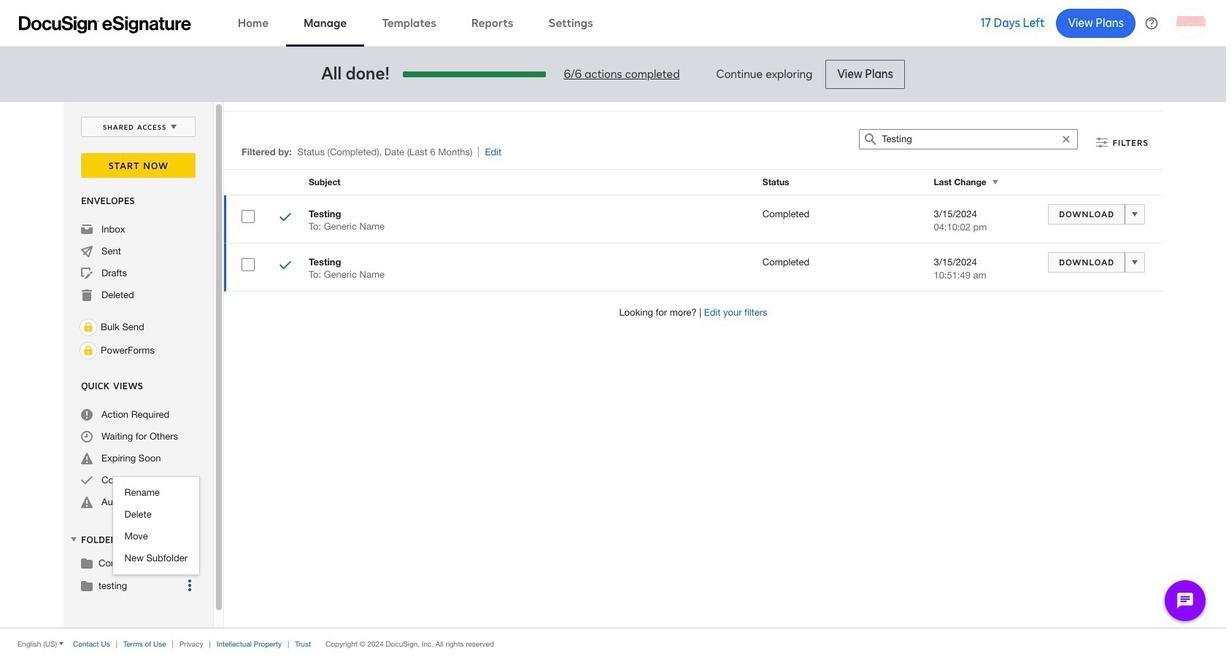 Task type: locate. For each thing, give the bounding box(es) containing it.
Search Inbox and Folders text field
[[882, 130, 1056, 149]]

2 alert image from the top
[[81, 497, 93, 509]]

2 completed image from the top
[[280, 260, 291, 274]]

trash image
[[81, 290, 93, 301]]

alert image down completed icon
[[81, 497, 93, 509]]

alert image down clock "icon"
[[81, 453, 93, 465]]

menu
[[113, 483, 199, 570]]

sent image
[[81, 246, 93, 258]]

inbox image
[[81, 224, 93, 236]]

alert image
[[81, 453, 93, 465], [81, 497, 93, 509]]

1 vertical spatial completed image
[[280, 260, 291, 274]]

1 vertical spatial alert image
[[81, 497, 93, 509]]

completed image
[[81, 475, 93, 487]]

1 completed image from the top
[[280, 212, 291, 226]]

action required image
[[81, 410, 93, 421]]

completed image
[[280, 212, 291, 226], [280, 260, 291, 274]]

lock image
[[80, 319, 97, 337]]

0 vertical spatial alert image
[[81, 453, 93, 465]]

0 vertical spatial completed image
[[280, 212, 291, 226]]

view folders image
[[68, 534, 80, 546]]

secondary navigation region
[[64, 102, 1167, 629]]



Task type: vqa. For each thing, say whether or not it's contained in the screenshot.
Sent Image
yes



Task type: describe. For each thing, give the bounding box(es) containing it.
folder image
[[81, 580, 93, 592]]

clock image
[[81, 431, 93, 443]]

docusign esignature image
[[19, 16, 191, 33]]

lock image
[[80, 342, 97, 360]]

more info region
[[0, 629, 1226, 660]]

your uploaded profile image image
[[1177, 8, 1206, 38]]

draft image
[[81, 268, 93, 280]]

menu inside secondary navigation region
[[113, 483, 199, 570]]

folder image
[[81, 558, 93, 569]]

1 alert image from the top
[[81, 453, 93, 465]]



